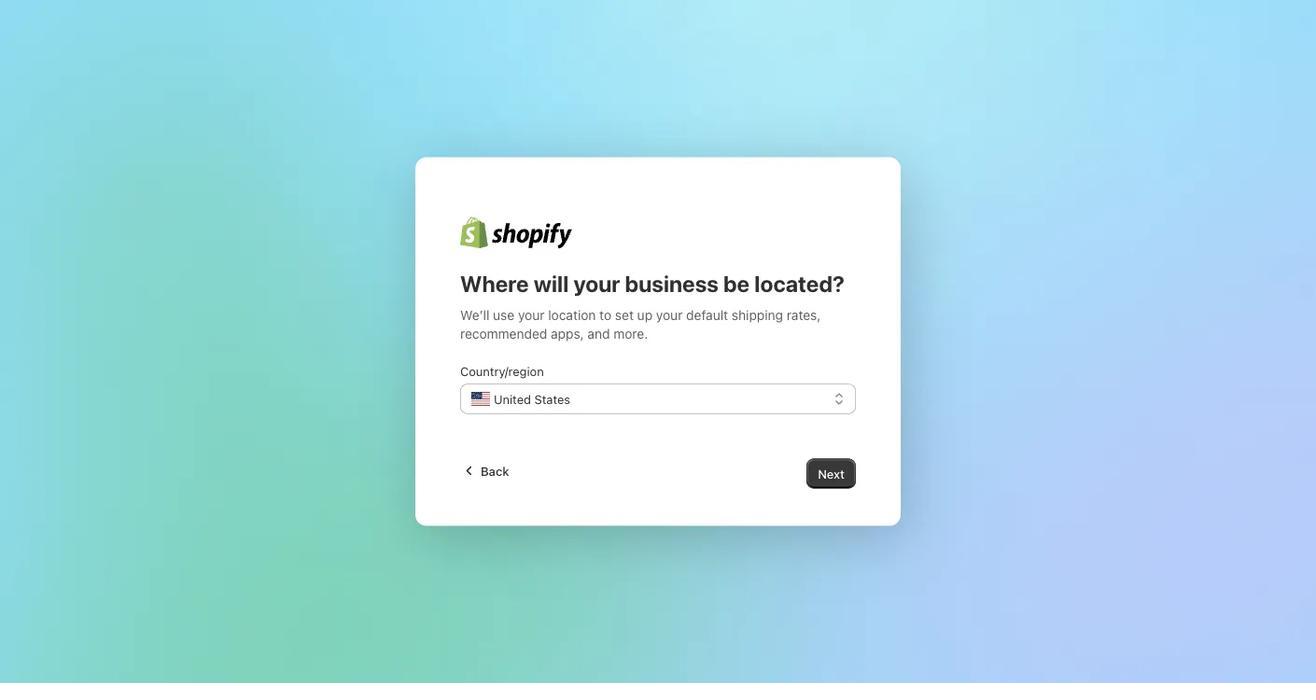 Task type: describe. For each thing, give the bounding box(es) containing it.
states
[[535, 392, 571, 406]]

more.
[[614, 326, 648, 341]]

Postal Code text field
[[529, 434, 666, 454]]

next button
[[807, 459, 856, 489]]

located?
[[755, 270, 845, 297]]

where will your business be located?
[[460, 270, 845, 297]]

back
[[481, 464, 509, 478]]

united
[[494, 392, 531, 406]]

rates,
[[787, 307, 821, 323]]

recommended
[[460, 326, 548, 341]]

we'll use your location to set up your default shipping rates, recommended apps, and more.
[[460, 307, 821, 341]]

back button
[[449, 456, 521, 486]]

to
[[600, 307, 612, 323]]

business
[[625, 270, 719, 297]]

shipping
[[732, 307, 784, 323]]

next
[[818, 467, 845, 481]]

2 horizontal spatial your
[[656, 307, 683, 323]]

set
[[615, 307, 634, 323]]

where
[[460, 270, 529, 297]]



Task type: vqa. For each thing, say whether or not it's contained in the screenshot.
they
no



Task type: locate. For each thing, give the bounding box(es) containing it.
your up to
[[574, 270, 621, 297]]

your
[[574, 270, 621, 297], [518, 307, 545, 323], [656, 307, 683, 323]]

your for will
[[574, 270, 621, 297]]

and
[[588, 326, 610, 341]]

City text field
[[483, 414, 620, 434]]

be
[[724, 270, 750, 297]]

united states
[[494, 392, 571, 406]]

we'll
[[460, 307, 490, 323]]

country/region
[[460, 364, 544, 378]]

default
[[687, 307, 729, 323]]

your for use
[[518, 307, 545, 323]]

0 horizontal spatial your
[[518, 307, 545, 323]]

1 horizontal spatial your
[[574, 270, 621, 297]]

will
[[534, 270, 569, 297]]

your right up
[[656, 307, 683, 323]]

location
[[548, 307, 596, 323]]

use
[[493, 307, 515, 323]]

your right use at the left top of page
[[518, 307, 545, 323]]

apps,
[[551, 326, 584, 341]]

up
[[638, 307, 653, 323]]



